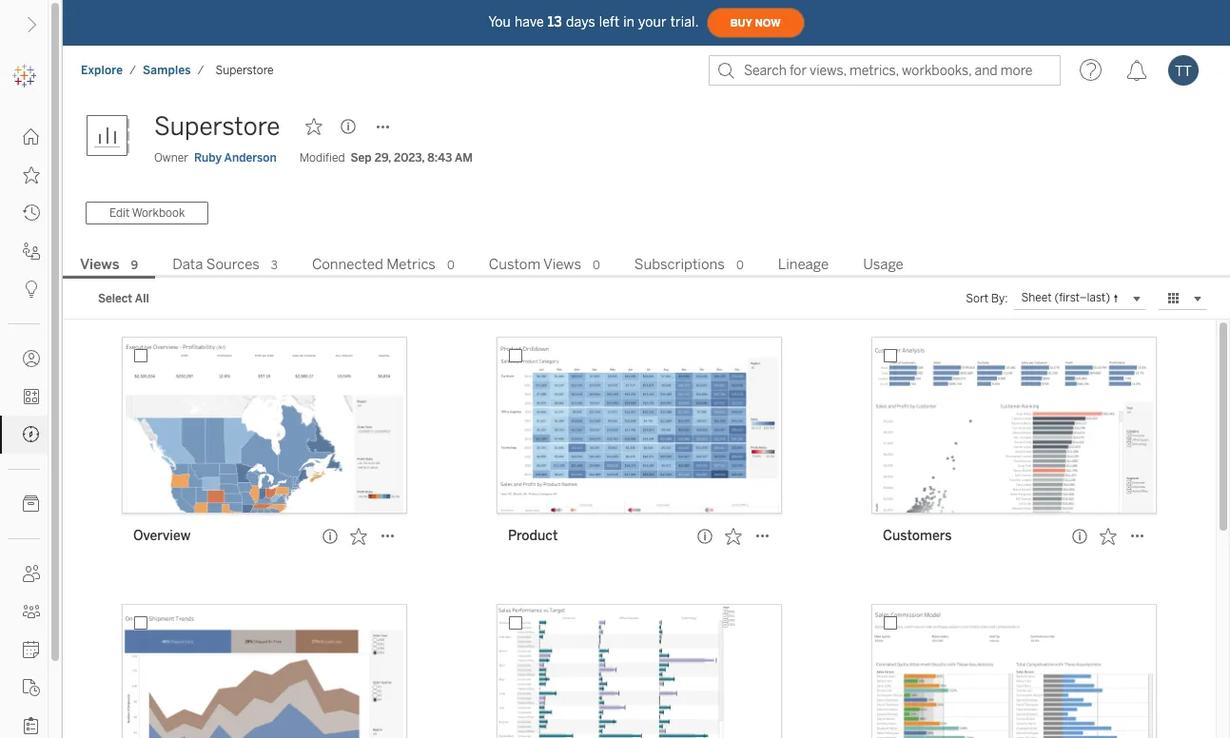 Task type: locate. For each thing, give the bounding box(es) containing it.
0 right subscriptions
[[736, 259, 744, 272]]

2 horizontal spatial 0
[[736, 259, 744, 272]]

0 right custom views
[[593, 259, 600, 272]]

collections image
[[23, 388, 40, 405]]

ruby
[[194, 151, 222, 165]]

groups image
[[23, 603, 40, 620]]

sort
[[966, 292, 989, 305]]

favorites image
[[23, 167, 40, 184]]

connected
[[312, 256, 383, 273]]

trial.
[[671, 14, 699, 30]]

3 0 from the left
[[736, 259, 744, 272]]

data sources
[[172, 256, 260, 273]]

explore link
[[80, 63, 124, 78]]

you
[[489, 14, 511, 30]]

superstore inside main content
[[154, 111, 280, 142]]

8:43
[[428, 151, 452, 165]]

0 vertical spatial superstore
[[216, 64, 274, 77]]

home image
[[23, 128, 40, 146]]

overview
[[133, 528, 191, 544]]

2 / from the left
[[198, 64, 204, 77]]

sub-spaces tab list
[[63, 254, 1230, 279]]

select
[[98, 292, 132, 305]]

1 horizontal spatial 0
[[593, 259, 600, 272]]

0 horizontal spatial /
[[130, 64, 136, 77]]

recommendations image
[[23, 281, 40, 298]]

1 views from the left
[[80, 256, 119, 273]]

edit workbook button
[[86, 202, 209, 225]]

workbook
[[132, 206, 185, 220]]

2023,
[[394, 151, 425, 165]]

0 horizontal spatial views
[[80, 256, 119, 273]]

superstore right samples link
[[216, 64, 274, 77]]

Search for views, metrics, workbooks, and more text field
[[709, 55, 1061, 86]]

metrics
[[387, 256, 436, 273]]

modified sep 29, 2023, 8:43 am
[[299, 151, 473, 165]]

superstore
[[216, 64, 274, 77], [154, 111, 280, 142]]

2 views from the left
[[543, 256, 581, 273]]

1 / from the left
[[130, 64, 136, 77]]

customers
[[883, 528, 952, 544]]

/
[[130, 64, 136, 77], [198, 64, 204, 77]]

/ right samples link
[[198, 64, 204, 77]]

select all
[[98, 292, 149, 305]]

views left 9
[[80, 256, 119, 273]]

/ right explore 'link'
[[130, 64, 136, 77]]

1 horizontal spatial /
[[198, 64, 204, 77]]

samples link
[[142, 63, 192, 78]]

3
[[271, 259, 278, 272]]

usage
[[863, 256, 904, 273]]

2 0 from the left
[[593, 259, 600, 272]]

0 for views
[[593, 259, 600, 272]]

lineage
[[778, 256, 829, 273]]

views right 'custom'
[[543, 256, 581, 273]]

superstore up 'owner ruby anderson'
[[154, 111, 280, 142]]

(first–last)
[[1055, 291, 1111, 305]]

owner ruby anderson
[[154, 151, 277, 165]]

1 vertical spatial superstore
[[154, 111, 280, 142]]

sources
[[206, 256, 260, 273]]

0 horizontal spatial 0
[[447, 259, 455, 272]]

sheet (first–last) button
[[1014, 287, 1147, 310]]

owner
[[154, 151, 188, 165]]

buy
[[730, 17, 752, 29]]

0 for metrics
[[447, 259, 455, 272]]

9
[[131, 259, 138, 272]]

sheet (first–last)
[[1021, 291, 1111, 305]]

1 0 from the left
[[447, 259, 455, 272]]

superstore element
[[210, 64, 279, 77]]

you have 13 days left in your trial.
[[489, 14, 699, 30]]

1 horizontal spatial views
[[543, 256, 581, 273]]

views
[[80, 256, 119, 273], [543, 256, 581, 273]]

0 right metrics in the left of the page
[[447, 259, 455, 272]]

0
[[447, 259, 455, 272], [593, 259, 600, 272], [736, 259, 744, 272]]



Task type: vqa. For each thing, say whether or not it's contained in the screenshot.
Data Sources
yes



Task type: describe. For each thing, give the bounding box(es) containing it.
by:
[[991, 292, 1008, 305]]

sheet
[[1021, 291, 1052, 305]]

select all button
[[86, 287, 161, 310]]

your
[[639, 14, 667, 30]]

custom views
[[489, 256, 581, 273]]

modified
[[299, 151, 345, 165]]

buy now button
[[707, 8, 805, 38]]

product
[[508, 528, 558, 544]]

13
[[548, 14, 562, 30]]

edit workbook
[[109, 206, 185, 220]]

navigation panel element
[[0, 57, 48, 738]]

personal space image
[[23, 350, 40, 367]]

in
[[623, 14, 635, 30]]

grid view image
[[1166, 290, 1183, 307]]

data
[[172, 256, 203, 273]]

explore image
[[23, 426, 40, 443]]

buy now
[[730, 17, 781, 29]]

left
[[599, 14, 620, 30]]

custom
[[489, 256, 541, 273]]

workbook image
[[86, 108, 143, 165]]

all
[[135, 292, 149, 305]]

sort by:
[[966, 292, 1008, 305]]

shared with me image
[[23, 243, 40, 260]]

samples
[[143, 64, 191, 77]]

now
[[755, 17, 781, 29]]

days
[[566, 14, 595, 30]]

tasks image
[[23, 717, 40, 735]]

main navigation. press the up and down arrow keys to access links. element
[[0, 118, 48, 738]]

anderson
[[224, 151, 277, 165]]

subscriptions
[[635, 256, 725, 273]]

have
[[515, 14, 544, 30]]

connected metrics
[[312, 256, 436, 273]]

schedules image
[[23, 641, 40, 658]]

sep
[[351, 151, 372, 165]]

am
[[455, 151, 473, 165]]

external assets image
[[23, 496, 40, 513]]

jobs image
[[23, 679, 40, 697]]

recents image
[[23, 205, 40, 222]]

explore
[[81, 64, 123, 77]]

ruby anderson link
[[194, 149, 277, 167]]

users image
[[23, 565, 40, 582]]

edit
[[109, 206, 130, 220]]

29,
[[375, 151, 391, 165]]

superstore main content
[[63, 95, 1230, 738]]

explore / samples /
[[81, 64, 204, 77]]



